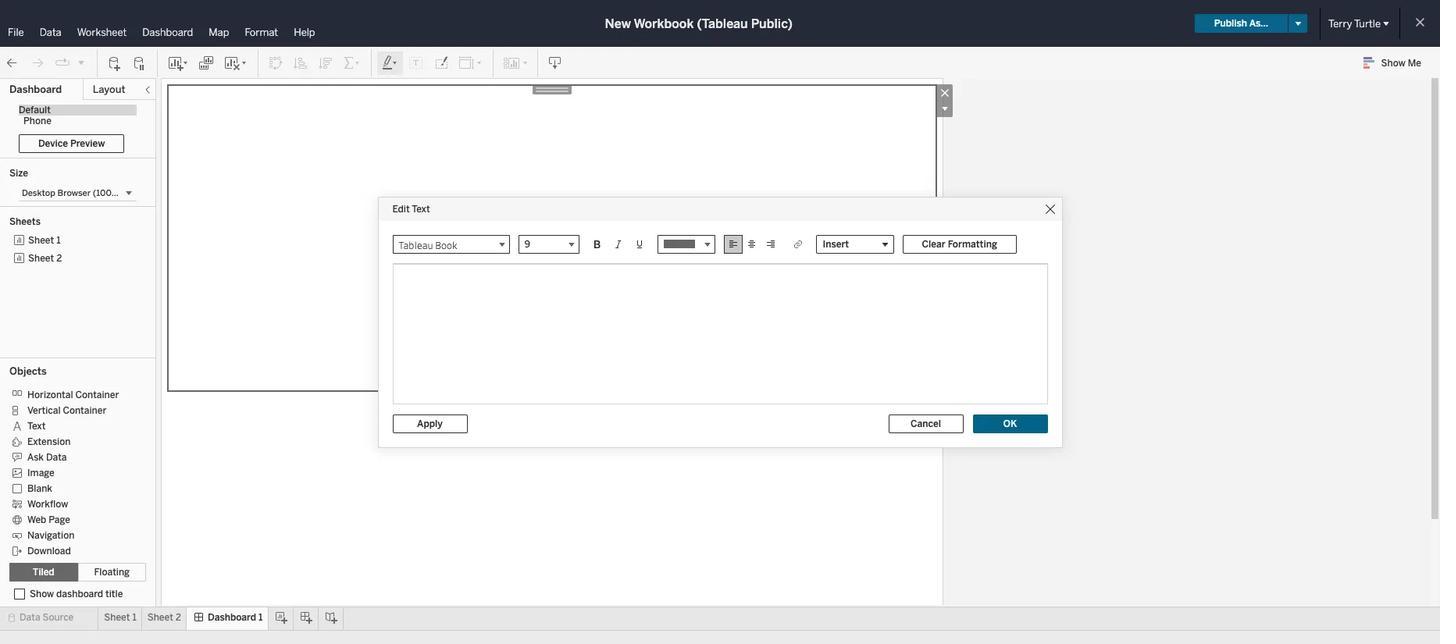 Task type: vqa. For each thing, say whether or not it's contained in the screenshot.
THE EDIT TEXT
yes



Task type: describe. For each thing, give the bounding box(es) containing it.
show me
[[1381, 58, 1422, 69]]

download image
[[548, 55, 563, 71]]

cancel button
[[888, 414, 963, 433]]

publish
[[1214, 18, 1247, 29]]

sort ascending image
[[293, 55, 309, 71]]

download option
[[9, 543, 135, 558]]

redo image
[[30, 55, 45, 71]]

list box containing sheet 1
[[9, 232, 146, 353]]

image
[[27, 468, 55, 479]]

floating
[[94, 567, 130, 578]]

apply button
[[392, 414, 467, 433]]

horizontal container
[[27, 390, 119, 401]]

workflow
[[27, 499, 68, 510]]

show for show me
[[1381, 58, 1406, 69]]

edit text dialog
[[378, 197, 1062, 447]]

dashboard
[[56, 589, 103, 600]]

1 vertical spatial sheet 2
[[147, 612, 181, 623]]

1 horizontal spatial sheet 1
[[104, 612, 136, 623]]

clear sheet image
[[223, 55, 248, 71]]

extension
[[27, 436, 71, 447]]

1 horizontal spatial 2
[[176, 612, 181, 623]]

default
[[19, 105, 51, 116]]

clear formatting
[[922, 239, 997, 250]]

formatting
[[948, 239, 997, 250]]

desktop browser (1000 x 800)
[[22, 188, 146, 198]]

(tableau
[[697, 16, 748, 31]]

more options image
[[936, 101, 953, 117]]

swap rows and columns image
[[268, 55, 284, 71]]

show labels image
[[408, 55, 424, 71]]

public)
[[751, 16, 793, 31]]

data source
[[20, 612, 74, 623]]

terry turtle
[[1329, 18, 1381, 29]]

vertical
[[27, 405, 61, 416]]

totals image
[[343, 55, 362, 71]]

objects list box
[[9, 382, 146, 558]]

dashboard 1
[[208, 612, 263, 623]]

format workbook image
[[433, 55, 449, 71]]

show me button
[[1356, 51, 1436, 75]]

vertical container option
[[9, 402, 135, 418]]

x
[[119, 188, 124, 198]]

2 vertical spatial dashboard
[[208, 612, 256, 623]]

remove from dashboard image
[[936, 84, 953, 101]]

ok
[[1003, 418, 1017, 429]]

data for data source
[[20, 612, 40, 623]]

container for vertical container
[[63, 405, 106, 416]]

workbook
[[634, 16, 694, 31]]

text inside dialog
[[412, 203, 430, 214]]

clear formatting button
[[903, 235, 1017, 253]]

undo image
[[5, 55, 20, 71]]

navigation
[[27, 530, 75, 541]]

data inside option
[[46, 452, 67, 463]]

data for data
[[40, 27, 61, 38]]

blank option
[[9, 480, 135, 496]]

show for show dashboard title
[[30, 589, 54, 600]]

container for horizontal container
[[75, 390, 119, 401]]

device preview
[[38, 138, 105, 149]]

turtle
[[1354, 18, 1381, 29]]

show/hide cards image
[[503, 55, 528, 71]]

highlight image
[[381, 55, 399, 71]]

blank
[[27, 483, 52, 494]]

replay animation image
[[55, 55, 70, 71]]

new
[[605, 16, 631, 31]]

2 inside list box
[[56, 253, 62, 264]]

ok button
[[973, 414, 1048, 433]]

sort descending image
[[318, 55, 334, 71]]

web page option
[[9, 512, 135, 527]]

clear
[[922, 239, 946, 250]]

new workbook (tableau public)
[[605, 16, 793, 31]]

fit image
[[458, 55, 483, 71]]

new worksheet image
[[167, 55, 189, 71]]

vertical container
[[27, 405, 106, 416]]

as...
[[1249, 18, 1268, 29]]

800)
[[126, 188, 146, 198]]

web page
[[27, 515, 70, 525]]

cancel
[[911, 418, 941, 429]]

device preview button
[[19, 134, 124, 153]]



Task type: locate. For each thing, give the bounding box(es) containing it.
0 vertical spatial dashboard
[[142, 27, 193, 38]]

1
[[56, 235, 60, 246], [132, 612, 136, 623], [259, 612, 263, 623]]

sheet 1 down sheets
[[28, 235, 60, 246]]

0 vertical spatial show
[[1381, 58, 1406, 69]]

publish as...
[[1214, 18, 1268, 29]]

show down tiled
[[30, 589, 54, 600]]

edit
[[392, 203, 410, 214]]

container up vertical container option
[[75, 390, 119, 401]]

0 vertical spatial data
[[40, 27, 61, 38]]

me
[[1408, 58, 1422, 69]]

sheet
[[28, 235, 54, 246], [28, 253, 54, 264], [104, 612, 130, 623], [147, 612, 173, 623]]

togglestate option group
[[9, 563, 146, 582]]

navigation option
[[9, 527, 135, 543]]

text right edit
[[412, 203, 430, 214]]

terry
[[1329, 18, 1352, 29]]

data down extension
[[46, 452, 67, 463]]

0 vertical spatial sheet 1
[[28, 235, 60, 246]]

browser
[[57, 188, 91, 198]]

source
[[43, 612, 74, 623]]

phone
[[23, 116, 52, 127]]

device
[[38, 138, 68, 149]]

tiled
[[33, 567, 54, 578]]

title
[[105, 589, 123, 600]]

sheet 1 down 'title'
[[104, 612, 136, 623]]

size
[[9, 168, 28, 179]]

sheet 1
[[28, 235, 60, 246], [104, 612, 136, 623]]

data left source
[[20, 612, 40, 623]]

1 horizontal spatial 1
[[132, 612, 136, 623]]

0 horizontal spatial text
[[27, 421, 46, 432]]

text inside option
[[27, 421, 46, 432]]

collapse image
[[143, 85, 152, 95]]

data
[[40, 27, 61, 38], [46, 452, 67, 463], [20, 612, 40, 623]]

publish as... button
[[1195, 14, 1288, 33]]

sheet 2
[[28, 253, 62, 264], [147, 612, 181, 623]]

sheet 2 down sheets
[[28, 253, 62, 264]]

application
[[156, 78, 1439, 644]]

1 vertical spatial 2
[[176, 612, 181, 623]]

list box
[[9, 232, 146, 353]]

0 vertical spatial sheet 2
[[28, 253, 62, 264]]

1 horizontal spatial text
[[412, 203, 430, 214]]

preview
[[70, 138, 105, 149]]

0 vertical spatial container
[[75, 390, 119, 401]]

1 vertical spatial dashboard
[[9, 84, 62, 95]]

duplicate image
[[198, 55, 214, 71]]

show inside button
[[1381, 58, 1406, 69]]

container inside option
[[75, 390, 119, 401]]

dashboard
[[142, 27, 193, 38], [9, 84, 62, 95], [208, 612, 256, 623]]

0 horizontal spatial 2
[[56, 253, 62, 264]]

1 vertical spatial text
[[27, 421, 46, 432]]

edit text
[[392, 203, 430, 214]]

ask
[[27, 452, 44, 463]]

replay animation image
[[77, 57, 86, 67]]

desktop
[[22, 188, 55, 198]]

extension option
[[9, 433, 135, 449]]

show left me
[[1381, 58, 1406, 69]]

default phone
[[19, 105, 52, 127]]

pause auto updates image
[[132, 55, 148, 71]]

text option
[[9, 418, 135, 433]]

horizontal
[[27, 390, 73, 401]]

2
[[56, 253, 62, 264], [176, 612, 181, 623]]

1 vertical spatial sheet 1
[[104, 612, 136, 623]]

workflow option
[[9, 496, 135, 512]]

help
[[294, 27, 315, 38]]

sheets
[[9, 216, 41, 227]]

1 vertical spatial data
[[46, 452, 67, 463]]

objects
[[9, 366, 47, 377]]

container inside option
[[63, 405, 106, 416]]

download
[[27, 546, 71, 557]]

2 horizontal spatial 1
[[259, 612, 263, 623]]

new data source image
[[107, 55, 123, 71]]

ask data
[[27, 452, 67, 463]]

page
[[49, 515, 70, 525]]

1 horizontal spatial show
[[1381, 58, 1406, 69]]

2 down browser
[[56, 253, 62, 264]]

data up replay animation icon
[[40, 27, 61, 38]]

format
[[245, 27, 278, 38]]

sheet 2 left dashboard 1
[[147, 612, 181, 623]]

map
[[209, 27, 229, 38]]

0 horizontal spatial sheet 2
[[28, 253, 62, 264]]

ask data option
[[9, 449, 135, 465]]

1 horizontal spatial sheet 2
[[147, 612, 181, 623]]

0 horizontal spatial dashboard
[[9, 84, 62, 95]]

show dashboard title
[[30, 589, 123, 600]]

0 horizontal spatial show
[[30, 589, 54, 600]]

2 horizontal spatial dashboard
[[208, 612, 256, 623]]

container
[[75, 390, 119, 401], [63, 405, 106, 416]]

horizontal container option
[[9, 387, 135, 402]]

horizontal alignment control element
[[724, 235, 780, 253]]

layout
[[93, 84, 125, 95]]

2 vertical spatial data
[[20, 612, 40, 623]]

show
[[1381, 58, 1406, 69], [30, 589, 54, 600]]

image option
[[9, 465, 135, 480]]

1 horizontal spatial dashboard
[[142, 27, 193, 38]]

2 left dashboard 1
[[176, 612, 181, 623]]

1 vertical spatial container
[[63, 405, 106, 416]]

web
[[27, 515, 46, 525]]

file
[[8, 27, 24, 38]]

0 vertical spatial text
[[412, 203, 430, 214]]

1 vertical spatial show
[[30, 589, 54, 600]]

0 vertical spatial 2
[[56, 253, 62, 264]]

apply
[[417, 418, 443, 429]]

container down horizontal container
[[63, 405, 106, 416]]

0 horizontal spatial 1
[[56, 235, 60, 246]]

(1000
[[93, 188, 117, 198]]

text down vertical
[[27, 421, 46, 432]]

worksheet
[[77, 27, 127, 38]]

text
[[412, 203, 430, 214], [27, 421, 46, 432]]

0 horizontal spatial sheet 1
[[28, 235, 60, 246]]



